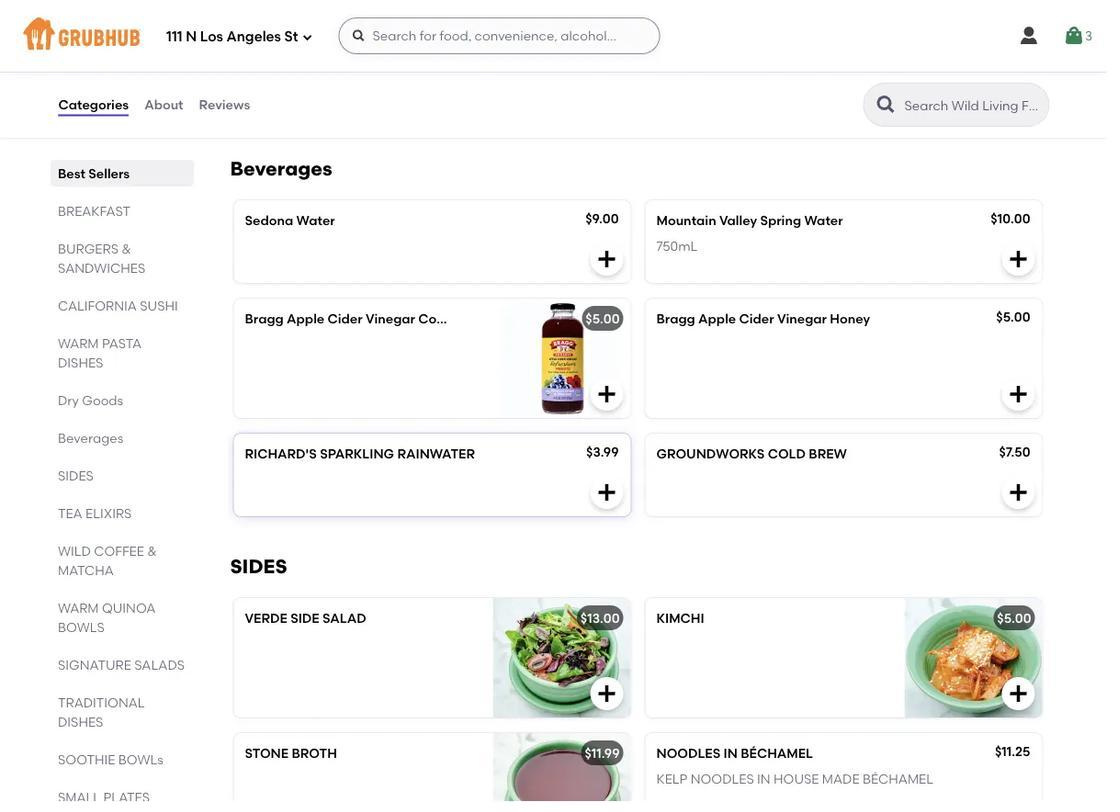 Task type: describe. For each thing, give the bounding box(es) containing it.
best
[[57, 165, 85, 181]]

bragg for bragg apple cider vinegar concord grape
[[245, 311, 284, 327]]

apple for bragg apple cider vinegar concord grape
[[287, 311, 325, 327]]

1 horizontal spatial sides
[[230, 556, 287, 579]]

matcha
[[57, 563, 113, 578]]

& inside burgers & sandwiches
[[121, 241, 131, 256]]

warm for warm pasta dishes
[[57, 336, 98, 351]]

n
[[186, 29, 197, 45]]

1 vertical spatial noodles
[[691, 772, 754, 788]]

$11.99
[[585, 746, 620, 762]]

111 n los angeles st
[[166, 29, 298, 45]]

$3.99
[[587, 445, 619, 460]]

111
[[166, 29, 183, 45]]

breakfast tab
[[57, 201, 186, 221]]

richard's
[[245, 447, 317, 462]]

coffee
[[94, 543, 144, 559]]

los
[[200, 29, 223, 45]]

signature salads tab
[[57, 655, 186, 675]]

vinegar for concord
[[366, 311, 416, 327]]

tea
[[57, 506, 82, 521]]

0 vertical spatial noodles
[[657, 746, 721, 762]]

Search Wild Living Foods search field
[[903, 97, 1044, 114]]

$5.00 for bragg apple cider vinegar concord grape
[[586, 311, 620, 327]]

svg image inside 3 button
[[1063, 25, 1086, 47]]

reviews
[[199, 97, 250, 112]]

wild
[[57, 543, 90, 559]]

warm pasta dishes
[[57, 336, 141, 370]]

sushi
[[139, 298, 178, 313]]

3 button
[[1063, 19, 1093, 52]]

svg image up $11.25
[[1008, 683, 1030, 705]]

tea elixirs tab
[[57, 504, 186, 523]]

soothie bowls tab
[[57, 750, 186, 769]]

& inside wild coffee & matcha
[[147, 543, 157, 559]]

$5.00 for kimchi
[[998, 611, 1032, 627]]

st
[[285, 29, 298, 45]]

kelp noodles in house made béchamel
[[657, 772, 934, 788]]

1 horizontal spatial beverages
[[230, 158, 332, 181]]

kimchi image
[[905, 599, 1043, 718]]

750ml
[[657, 239, 698, 255]]

3
[[1086, 28, 1093, 44]]

spring
[[761, 213, 802, 229]]

goods
[[82, 393, 123, 408]]

sellers
[[88, 165, 129, 181]]

bowls
[[118, 752, 163, 768]]

house
[[774, 772, 819, 788]]

mountain
[[657, 213, 717, 229]]

svg image for $7.50
[[1008, 482, 1030, 504]]

mountain valley spring water
[[657, 213, 844, 229]]

sedona
[[245, 213, 293, 229]]

salted caramel
[[245, 50, 344, 65]]

bragg apple cider vinegar concord grape image
[[493, 299, 631, 419]]

made
[[823, 772, 860, 788]]

wild coffee & matcha
[[57, 543, 157, 578]]

2 water from the left
[[805, 213, 844, 229]]

$32.00
[[578, 48, 619, 63]]

0 horizontal spatial in
[[724, 746, 738, 762]]

traditional dishes tab
[[57, 693, 186, 732]]

cold
[[768, 447, 806, 462]]

bowls
[[57, 620, 104, 635]]

richard's sparkling rainwater
[[245, 447, 475, 462]]

sedona water
[[245, 213, 335, 229]]

about button
[[144, 72, 184, 138]]

burgers & sandwiches tab
[[57, 239, 186, 278]]

sandwiches
[[57, 260, 145, 276]]

dishes inside warm pasta dishes
[[57, 355, 103, 370]]

stone broth
[[245, 746, 337, 762]]

cider for honey
[[740, 311, 775, 327]]

0 horizontal spatial béchamel
[[741, 746, 814, 762]]

grape
[[477, 311, 517, 327]]

burgers & sandwiches
[[57, 241, 145, 276]]

breakfast
[[57, 203, 130, 219]]

$13.00
[[581, 611, 620, 627]]

best sellers
[[57, 165, 129, 181]]

tea elixirs
[[57, 506, 131, 521]]

noodles in béchamel
[[657, 746, 814, 762]]

kelp
[[657, 772, 688, 788]]

$10.00
[[991, 211, 1031, 227]]

dry
[[57, 393, 79, 408]]

california sushi tab
[[57, 296, 186, 315]]

salads
[[134, 657, 184, 673]]

search icon image
[[876, 94, 898, 116]]

categories button
[[57, 72, 130, 138]]



Task type: locate. For each thing, give the bounding box(es) containing it.
vinegar
[[366, 311, 416, 327], [778, 311, 827, 327]]

2 dishes from the top
[[57, 714, 103, 730]]

warm down california
[[57, 336, 98, 351]]

warm up bowls
[[57, 600, 98, 616]]

0 horizontal spatial vinegar
[[366, 311, 416, 327]]

$11.25
[[996, 744, 1031, 760]]

1 vertical spatial warm
[[57, 600, 98, 616]]

1 vertical spatial sides
[[230, 556, 287, 579]]

2 vinegar from the left
[[778, 311, 827, 327]]

vinegar for honey
[[778, 311, 827, 327]]

reviews button
[[198, 72, 251, 138]]

beverages down dry goods
[[57, 430, 123, 446]]

dishes down the traditional
[[57, 714, 103, 730]]

$7.50
[[1000, 445, 1031, 460]]

1 apple from the left
[[287, 311, 325, 327]]

1 horizontal spatial béchamel
[[863, 772, 934, 788]]

1 vertical spatial in
[[758, 772, 771, 788]]

in left house
[[758, 772, 771, 788]]

side
[[291, 611, 320, 627]]

verde side salad image
[[493, 599, 631, 718]]

1 horizontal spatial water
[[805, 213, 844, 229]]

sparkling
[[320, 447, 394, 462]]

svg image
[[596, 85, 618, 107], [1008, 249, 1030, 271], [1008, 482, 1030, 504], [1008, 683, 1030, 705]]

rainwater
[[397, 447, 475, 462]]

warm for warm quinoa bowls
[[57, 600, 98, 616]]

water right sedona
[[297, 213, 335, 229]]

california sushi
[[57, 298, 178, 313]]

2 bragg from the left
[[657, 311, 696, 327]]

0 vertical spatial sides
[[57, 468, 93, 484]]

sides up verde
[[230, 556, 287, 579]]

vinegar left the concord
[[366, 311, 416, 327]]

1 vertical spatial béchamel
[[863, 772, 934, 788]]

soothie
[[57, 752, 115, 768]]

$5.00
[[997, 310, 1031, 325], [586, 311, 620, 327], [998, 611, 1032, 627]]

valley
[[720, 213, 758, 229]]

2 apple from the left
[[699, 311, 737, 327]]

svg image down $32.00
[[596, 85, 618, 107]]

0 horizontal spatial sides
[[57, 468, 93, 484]]

0 vertical spatial béchamel
[[741, 746, 814, 762]]

salted
[[245, 50, 286, 65]]

& up sandwiches
[[121, 241, 131, 256]]

1 horizontal spatial bragg
[[657, 311, 696, 327]]

béchamel right made
[[863, 772, 934, 788]]

2 cider from the left
[[740, 311, 775, 327]]

groundworks
[[657, 447, 765, 462]]

0 vertical spatial dishes
[[57, 355, 103, 370]]

1 horizontal spatial vinegar
[[778, 311, 827, 327]]

$9.00
[[586, 211, 619, 227]]

1 vinegar from the left
[[366, 311, 416, 327]]

dishes inside traditional dishes
[[57, 714, 103, 730]]

&
[[121, 241, 131, 256], [147, 543, 157, 559]]

0 vertical spatial &
[[121, 241, 131, 256]]

1 vertical spatial beverages
[[57, 430, 123, 446]]

1 horizontal spatial apple
[[699, 311, 737, 327]]

water right the spring
[[805, 213, 844, 229]]

noodles up the kelp
[[657, 746, 721, 762]]

warm quinoa bowls tab
[[57, 598, 186, 637]]

1 cider from the left
[[328, 311, 363, 327]]

caramel
[[289, 50, 344, 65]]

signature salads
[[57, 657, 184, 673]]

verde side salad
[[245, 611, 367, 627]]

0 horizontal spatial bragg
[[245, 311, 284, 327]]

1 bragg from the left
[[245, 311, 284, 327]]

soothie bowls
[[57, 752, 163, 768]]

sides up tea
[[57, 468, 93, 484]]

2 warm from the top
[[57, 600, 98, 616]]

brew
[[809, 447, 847, 462]]

warm
[[57, 336, 98, 351], [57, 600, 98, 616]]

béchamel
[[741, 746, 814, 762], [863, 772, 934, 788]]

quinoa
[[101, 600, 155, 616]]

bragg for bragg apple cider vinegar honey
[[657, 311, 696, 327]]

warm pasta dishes tab
[[57, 334, 186, 372]]

vinegar left honey
[[778, 311, 827, 327]]

broth
[[292, 746, 337, 762]]

1 horizontal spatial &
[[147, 543, 157, 559]]

beverages up sedona water
[[230, 158, 332, 181]]

california
[[57, 298, 136, 313]]

bragg apple cider vinegar concord grape
[[245, 311, 517, 327]]

warm quinoa bowls
[[57, 600, 155, 635]]

warm inside warm quinoa bowls
[[57, 600, 98, 616]]

traditional dishes
[[57, 695, 144, 730]]

elixirs
[[85, 506, 131, 521]]

1 warm from the top
[[57, 336, 98, 351]]

groundworks cold brew
[[657, 447, 847, 462]]

in
[[724, 746, 738, 762], [758, 772, 771, 788]]

water
[[297, 213, 335, 229], [805, 213, 844, 229]]

tab
[[57, 788, 186, 803]]

pasta
[[101, 336, 141, 351]]

0 horizontal spatial apple
[[287, 311, 325, 327]]

0 horizontal spatial beverages
[[57, 430, 123, 446]]

beverages tab
[[57, 428, 186, 448]]

0 vertical spatial warm
[[57, 336, 98, 351]]

sides
[[57, 468, 93, 484], [230, 556, 287, 579]]

concord
[[419, 311, 474, 327]]

& right coffee
[[147, 543, 157, 559]]

categories
[[58, 97, 129, 112]]

honey
[[830, 311, 871, 327]]

beverages
[[230, 158, 332, 181], [57, 430, 123, 446]]

0 horizontal spatial cider
[[328, 311, 363, 327]]

stone
[[245, 746, 289, 762]]

0 horizontal spatial water
[[297, 213, 335, 229]]

cider
[[328, 311, 363, 327], [740, 311, 775, 327]]

Search for food, convenience, alcohol... search field
[[339, 17, 660, 54]]

salad
[[323, 611, 367, 627]]

wild coffee & matcha tab
[[57, 541, 186, 580]]

beverages inside beverages tab
[[57, 430, 123, 446]]

kimchi
[[657, 611, 705, 627]]

stone broth image
[[493, 734, 631, 803]]

sides tab
[[57, 466, 186, 485]]

verde
[[245, 611, 288, 627]]

1 dishes from the top
[[57, 355, 103, 370]]

svg image for $10.00
[[1008, 249, 1030, 271]]

about
[[144, 97, 183, 112]]

bragg
[[245, 311, 284, 327], [657, 311, 696, 327]]

traditional
[[57, 695, 144, 711]]

apple
[[287, 311, 325, 327], [699, 311, 737, 327]]

svg image
[[1018, 25, 1041, 47], [1063, 25, 1086, 47], [352, 28, 366, 43], [302, 32, 313, 43], [596, 249, 618, 271], [596, 384, 618, 406], [1008, 384, 1030, 406], [596, 482, 618, 504], [596, 683, 618, 705]]

0 vertical spatial beverages
[[230, 158, 332, 181]]

apple for bragg apple cider vinegar honey
[[699, 311, 737, 327]]

1 vertical spatial dishes
[[57, 714, 103, 730]]

0 horizontal spatial &
[[121, 241, 131, 256]]

angeles
[[227, 29, 281, 45]]

noodles down the noodles in béchamel
[[691, 772, 754, 788]]

svg image for $32.00
[[596, 85, 618, 107]]

1 horizontal spatial in
[[758, 772, 771, 788]]

1 water from the left
[[297, 213, 335, 229]]

burgers
[[57, 241, 118, 256]]

0 vertical spatial in
[[724, 746, 738, 762]]

in up kelp noodles in house made béchamel
[[724, 746, 738, 762]]

dishes
[[57, 355, 103, 370], [57, 714, 103, 730]]

coconut oil image
[[493, 0, 631, 21]]

main navigation navigation
[[0, 0, 1108, 72]]

béchamel up kelp noodles in house made béchamel
[[741, 746, 814, 762]]

bragg apple cider vinegar honey
[[657, 311, 871, 327]]

svg image down $10.00
[[1008, 249, 1030, 271]]

best sellers tab
[[57, 164, 186, 183]]

cider for concord
[[328, 311, 363, 327]]

dishes up dry goods
[[57, 355, 103, 370]]

1 vertical spatial &
[[147, 543, 157, 559]]

signature
[[57, 657, 131, 673]]

1 horizontal spatial cider
[[740, 311, 775, 327]]

sides inside "tab"
[[57, 468, 93, 484]]

dry goods tab
[[57, 391, 186, 410]]

dry goods
[[57, 393, 123, 408]]

noodles
[[657, 746, 721, 762], [691, 772, 754, 788]]

svg image down $7.50
[[1008, 482, 1030, 504]]

warm inside warm pasta dishes
[[57, 336, 98, 351]]



Task type: vqa. For each thing, say whether or not it's contained in the screenshot.
Signature at the bottom of the page
yes



